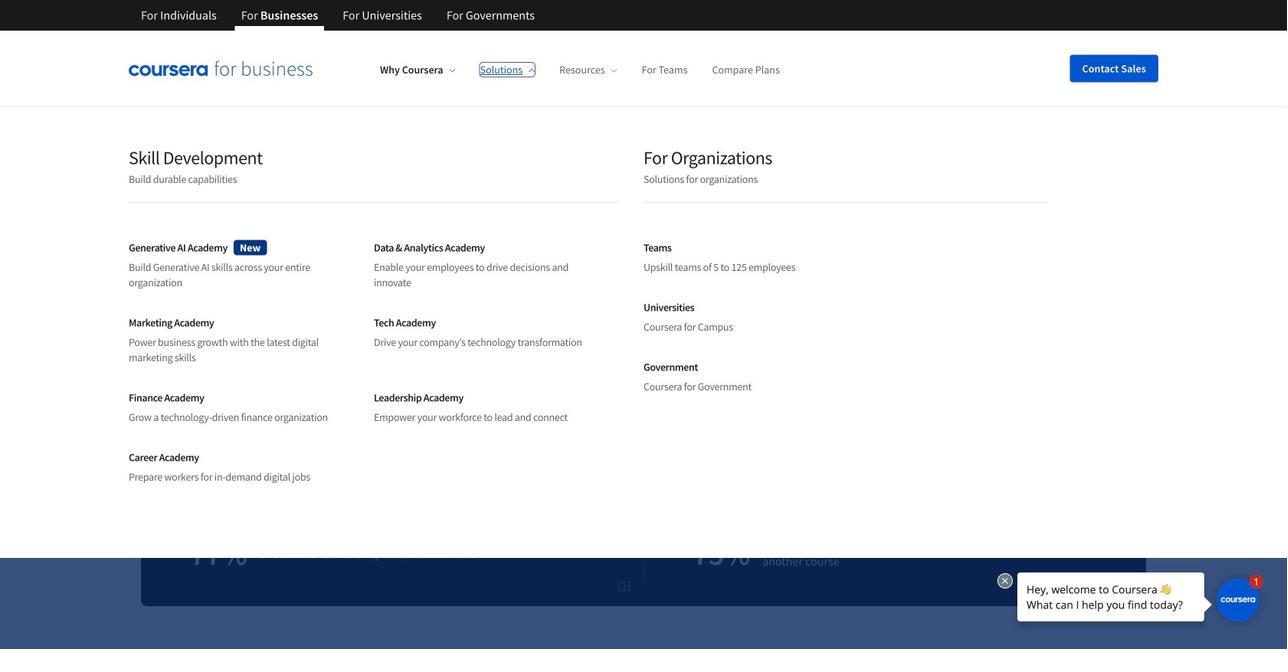 Task type: locate. For each thing, give the bounding box(es) containing it.
coursera for business image
[[129, 61, 313, 76]]

banner navigation
[[129, 0, 547, 31]]



Task type: vqa. For each thing, say whether or not it's contained in the screenshot.
"EXPERIENCE."
no



